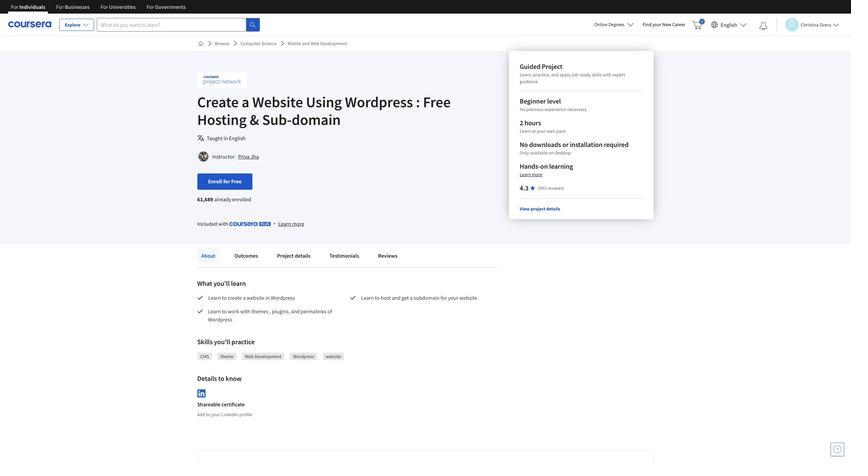 Task type: locate. For each thing, give the bounding box(es) containing it.
web down practice
[[245, 354, 254, 360]]

in up ,
[[266, 295, 270, 301]]

for right enroll
[[223, 178, 230, 185]]

1 vertical spatial on
[[541, 162, 548, 171]]

plugins,
[[272, 308, 290, 315]]

for governments
[[147, 3, 186, 10]]

learn more link down hands-
[[520, 172, 543, 178]]

more right •
[[292, 221, 304, 227]]

online
[[595, 21, 608, 28]]

or
[[563, 140, 569, 149]]

with inside guided project learn, practice, and apply job-ready skills with expert guidance
[[603, 72, 612, 78]]

1 vertical spatial for
[[441, 295, 447, 301]]

with inside learn to work with themes , plugins, and permalinks of wordpress
[[240, 308, 250, 315]]

project
[[531, 206, 546, 212]]

computer science link
[[238, 37, 280, 50]]

web development
[[245, 354, 282, 360]]

and right plugins,
[[291, 308, 300, 315]]

and left apply
[[551, 72, 559, 78]]

0 horizontal spatial development
[[255, 354, 282, 360]]

for inside button
[[223, 178, 230, 185]]

0 vertical spatial with
[[603, 72, 612, 78]]

with right work
[[240, 308, 250, 315]]

a inside create a website using wordpress : free hosting & sub-domain
[[242, 93, 249, 111]]

and left get
[[392, 295, 401, 301]]

view
[[520, 206, 530, 212]]

certificate
[[222, 401, 245, 408]]

learn left at
[[520, 128, 531, 134]]

for left businesses
[[56, 3, 64, 10]]

level
[[547, 97, 561, 105]]

governments
[[155, 3, 186, 10]]

None search field
[[97, 18, 260, 31]]

0 horizontal spatial learn more link
[[278, 220, 304, 228]]

to left create
[[222, 295, 227, 301]]

what
[[197, 279, 212, 288]]

on down downloads
[[549, 150, 554, 156]]

available
[[530, 150, 548, 156]]

testimonials link
[[326, 248, 363, 263]]

to left know
[[218, 375, 224, 383]]

1 horizontal spatial in
[[266, 295, 270, 301]]

english
[[721, 21, 738, 28], [229, 135, 246, 142]]

website
[[247, 295, 264, 301], [460, 295, 477, 301], [326, 354, 341, 360]]

on
[[549, 150, 554, 156], [541, 162, 548, 171]]

to
[[222, 295, 227, 301], [375, 295, 380, 301], [222, 308, 227, 315], [218, 375, 224, 383], [206, 412, 210, 418]]

0 horizontal spatial project
[[277, 253, 294, 259]]

1 horizontal spatial development
[[320, 40, 347, 47]]

1 horizontal spatial more
[[532, 172, 543, 178]]

necessary
[[567, 106, 587, 112]]

no up only
[[520, 140, 528, 149]]

•
[[274, 220, 276, 228]]

learning
[[549, 162, 573, 171]]

host
[[381, 295, 391, 301]]

for for universities
[[101, 3, 108, 10]]

&
[[250, 110, 259, 129]]

in
[[224, 135, 228, 142], [266, 295, 270, 301]]

your right at
[[537, 128, 546, 134]]

christina overa button
[[777, 18, 839, 31]]

1 vertical spatial no
[[520, 140, 528, 149]]

coursera image
[[8, 19, 51, 30]]

for individuals
[[11, 3, 45, 10]]

0 horizontal spatial with
[[218, 221, 228, 227]]

3 for from the left
[[101, 3, 108, 10]]

to inside learn to work with themes , plugins, and permalinks of wordpress
[[222, 308, 227, 315]]

1 horizontal spatial with
[[240, 308, 250, 315]]

1 no from the top
[[520, 106, 526, 112]]

1 vertical spatial english
[[229, 135, 246, 142]]

1 horizontal spatial free
[[423, 93, 451, 111]]

you'll
[[214, 279, 230, 288], [214, 338, 230, 346]]

learn inside hands-on learning learn more
[[520, 172, 531, 178]]

1 horizontal spatial details
[[546, 206, 560, 212]]

0 horizontal spatial web
[[245, 354, 254, 360]]

0 vertical spatial learn more link
[[520, 172, 543, 178]]

you'll left learn
[[214, 279, 230, 288]]

on down available
[[541, 162, 548, 171]]

1 horizontal spatial english
[[721, 21, 738, 28]]

4 for from the left
[[147, 3, 154, 10]]

0 vertical spatial more
[[532, 172, 543, 178]]

free right :
[[423, 93, 451, 111]]

0 vertical spatial development
[[320, 40, 347, 47]]

1 vertical spatial details
[[295, 253, 311, 259]]

taught
[[207, 135, 223, 142]]

experience
[[545, 106, 566, 112]]

a left &
[[242, 93, 249, 111]]

for right subdomain
[[441, 295, 447, 301]]

2 horizontal spatial with
[[603, 72, 612, 78]]

outcomes
[[234, 253, 258, 259]]

0 vertical spatial no
[[520, 106, 526, 112]]

with right included in the left of the page
[[218, 221, 228, 227]]

details
[[197, 375, 217, 383]]

practice
[[232, 338, 255, 346]]

new
[[663, 21, 672, 28]]

1 horizontal spatial website
[[326, 354, 341, 360]]

1 horizontal spatial learn more link
[[520, 172, 543, 178]]

for left individuals
[[11, 3, 18, 10]]

1 vertical spatial learn more link
[[278, 220, 304, 228]]

more down hands-
[[532, 172, 543, 178]]

guided
[[520, 62, 541, 71]]

universities
[[109, 3, 136, 10]]

1 vertical spatial free
[[231, 178, 242, 185]]

work
[[228, 308, 239, 315]]

learn more link
[[520, 172, 543, 178], [278, 220, 304, 228]]

to for work
[[222, 308, 227, 315]]

add to your linkedin profile
[[197, 412, 252, 418]]

linkedin
[[221, 412, 238, 418]]

on inside "no downloads or installation required only available on desktop"
[[549, 150, 554, 156]]

sub-
[[262, 110, 292, 129]]

1 vertical spatial development
[[255, 354, 282, 360]]

themes
[[251, 308, 268, 315]]

0 vertical spatial english
[[721, 21, 738, 28]]

learn more link for learn
[[278, 220, 304, 228]]

0 vertical spatial you'll
[[214, 279, 230, 288]]

your down shareable certificate
[[211, 412, 220, 418]]

2 for from the left
[[56, 3, 64, 10]]

shopping cart: 1 item image
[[692, 19, 705, 30]]

degrees
[[609, 21, 625, 28]]

no
[[520, 106, 526, 112], [520, 140, 528, 149]]

learn,
[[520, 72, 532, 78]]

enrolled
[[232, 196, 251, 203]]

1 vertical spatial more
[[292, 221, 304, 227]]

1 vertical spatial you'll
[[214, 338, 230, 346]]

in right taught
[[224, 135, 228, 142]]

priya jha link
[[238, 153, 259, 160]]

about
[[201, 253, 215, 259]]

to for know
[[218, 375, 224, 383]]

no inside "no downloads or installation required only available on desktop"
[[520, 140, 528, 149]]

for for governments
[[147, 3, 154, 10]]

2 vertical spatial with
[[240, 308, 250, 315]]

coursera project network image
[[197, 73, 247, 88]]

learn left work
[[208, 308, 221, 315]]

and inside guided project learn, practice, and apply job-ready skills with expert guidance
[[551, 72, 559, 78]]

only
[[520, 150, 529, 156]]

instructor:
[[212, 153, 236, 160]]

61,689 already enrolled
[[197, 196, 251, 203]]

0 horizontal spatial for
[[223, 178, 230, 185]]

0 vertical spatial on
[[549, 150, 554, 156]]

learn down hands-
[[520, 172, 531, 178]]

1 for from the left
[[11, 3, 18, 10]]

for left governments
[[147, 3, 154, 10]]

required
[[604, 140, 629, 149]]

0 horizontal spatial on
[[541, 162, 548, 171]]

2 no from the top
[[520, 140, 528, 149]]

free
[[423, 93, 451, 111], [231, 178, 242, 185]]

computer
[[241, 40, 261, 47]]

learn right •
[[278, 221, 291, 227]]

web right mobile
[[311, 40, 319, 47]]

learn inside • learn more
[[278, 221, 291, 227]]

website
[[252, 93, 303, 111]]

job-
[[572, 72, 580, 78]]

you'll for skills
[[214, 338, 230, 346]]

your right find
[[653, 21, 662, 28]]

0 horizontal spatial details
[[295, 253, 311, 259]]

learn more link for on
[[520, 172, 543, 178]]

1 vertical spatial with
[[218, 221, 228, 227]]

to right add
[[206, 412, 210, 418]]

a
[[242, 93, 249, 111], [243, 295, 246, 301], [410, 295, 413, 301]]

to for create
[[222, 295, 227, 301]]

and inside learn to work with themes , plugins, and permalinks of wordpress
[[291, 308, 300, 315]]

project down • learn more
[[277, 253, 294, 259]]

christina
[[801, 22, 819, 28]]

your inside '2 hours learn at your own pace'
[[537, 128, 546, 134]]

project up the practice,
[[542, 62, 563, 71]]

free up enrolled
[[231, 178, 242, 185]]

for left universities
[[101, 3, 108, 10]]

0 vertical spatial in
[[224, 135, 228, 142]]

english right shopping cart: 1 item icon
[[721, 21, 738, 28]]

wordpress inside create a website using wordpress : free hosting & sub-domain
[[345, 93, 413, 111]]

english inside 'button'
[[721, 21, 738, 28]]

0 vertical spatial web
[[311, 40, 319, 47]]

english up instructor: priya jha
[[229, 135, 246, 142]]

0 vertical spatial free
[[423, 93, 451, 111]]

learn to work with themes , plugins, and permalinks of wordpress
[[208, 308, 333, 323]]

no left "previous"
[[520, 106, 526, 112]]

cms
[[200, 354, 209, 360]]

0 horizontal spatial more
[[292, 221, 304, 227]]

about link
[[197, 248, 220, 263]]

what you'll learn
[[197, 279, 246, 288]]

wordpress inside learn to work with themes , plugins, and permalinks of wordpress
[[208, 316, 232, 323]]

1 horizontal spatial on
[[549, 150, 554, 156]]

0 horizontal spatial free
[[231, 178, 242, 185]]

enroll
[[208, 178, 222, 185]]

online degrees
[[595, 21, 625, 28]]

home image
[[198, 41, 203, 46]]

for for individuals
[[11, 3, 18, 10]]

4.3
[[520, 184, 529, 192]]

1 horizontal spatial project
[[542, 62, 563, 71]]

to left host
[[375, 295, 380, 301]]

you'll up the 'theme'
[[214, 338, 230, 346]]

learn inside '2 hours learn at your own pace'
[[520, 128, 531, 134]]

more inside • learn more
[[292, 221, 304, 227]]

0 vertical spatial for
[[223, 178, 230, 185]]

to left work
[[222, 308, 227, 315]]

to for host
[[375, 295, 380, 301]]

with
[[603, 72, 612, 78], [218, 221, 228, 227], [240, 308, 250, 315]]

0 vertical spatial project
[[542, 62, 563, 71]]

apply
[[560, 72, 571, 78]]

create
[[228, 295, 242, 301]]

0 horizontal spatial english
[[229, 135, 246, 142]]

learn more link right •
[[278, 220, 304, 228]]

with right skills
[[603, 72, 612, 78]]

development inside mobile and web development link
[[320, 40, 347, 47]]

mobile and web development link
[[285, 37, 350, 50]]



Task type: describe. For each thing, give the bounding box(es) containing it.
enroll for free
[[208, 178, 242, 185]]

project details
[[277, 253, 311, 259]]

find your new career
[[643, 21, 686, 28]]

a right get
[[410, 295, 413, 301]]

for for businesses
[[56, 3, 64, 10]]

0 vertical spatial details
[[546, 206, 560, 212]]

christina overa
[[801, 22, 831, 28]]

more inside hands-on learning learn more
[[532, 172, 543, 178]]

subdomain
[[414, 295, 440, 301]]

no inside beginner level no previous experience necessary
[[520, 106, 526, 112]]

What do you want to learn? text field
[[97, 18, 246, 31]]

1 vertical spatial project
[[277, 253, 294, 259]]

businesses
[[65, 3, 90, 10]]

instructor: priya jha
[[212, 153, 259, 160]]

banner navigation
[[5, 0, 191, 14]]

downloads
[[529, 140, 561, 149]]

(993 reviews)
[[538, 185, 564, 191]]

1 vertical spatial web
[[245, 354, 254, 360]]

pace
[[556, 128, 566, 134]]

on inside hands-on learning learn more
[[541, 162, 548, 171]]

2 hours learn at your own pace
[[520, 119, 566, 134]]

(993
[[538, 185, 547, 191]]

reviews
[[378, 253, 398, 259]]

hours
[[525, 119, 541, 127]]

for businesses
[[56, 3, 90, 10]]

profile
[[239, 412, 252, 418]]

english button
[[709, 14, 750, 36]]

beginner
[[520, 97, 546, 105]]

hands-
[[520, 162, 541, 171]]

guided project learn, practice, and apply job-ready skills with expert guidance
[[520, 62, 625, 85]]

create
[[197, 93, 239, 111]]

a right create
[[243, 295, 246, 301]]

61,689
[[197, 196, 213, 203]]

of
[[328, 308, 332, 315]]

project inside guided project learn, practice, and apply job-ready skills with expert guidance
[[542, 62, 563, 71]]

free inside button
[[231, 178, 242, 185]]

• learn more
[[274, 220, 304, 228]]

shareable
[[197, 401, 221, 408]]

computer science
[[241, 40, 277, 47]]

1 horizontal spatial for
[[441, 295, 447, 301]]

to for your
[[206, 412, 210, 418]]

project details link
[[273, 248, 315, 263]]

find your new career link
[[640, 20, 689, 29]]

shareable certificate
[[197, 401, 245, 408]]

coursera plus image
[[229, 222, 271, 226]]

domain
[[292, 110, 341, 129]]

view project details link
[[520, 206, 560, 212]]

you'll for what
[[214, 279, 230, 288]]

free inside create a website using wordpress : free hosting & sub-domain
[[423, 93, 451, 111]]

learn inside learn to work with themes , plugins, and permalinks of wordpress
[[208, 308, 221, 315]]

,
[[270, 308, 271, 315]]

installation
[[570, 140, 603, 149]]

permalinks
[[301, 308, 326, 315]]

0 horizontal spatial website
[[247, 295, 264, 301]]

theme
[[221, 354, 233, 360]]

reviews link
[[374, 248, 402, 263]]

beginner level no previous experience necessary
[[520, 97, 587, 112]]

explore button
[[59, 19, 94, 31]]

learn down what you'll learn in the left bottom of the page
[[208, 295, 221, 301]]

desktop
[[555, 150, 571, 156]]

skills
[[197, 338, 213, 346]]

get
[[402, 295, 409, 301]]

using
[[306, 93, 342, 111]]

2 horizontal spatial website
[[460, 295, 477, 301]]

expert
[[613, 72, 625, 78]]

guidance
[[520, 79, 538, 85]]

priya jha image
[[198, 152, 209, 162]]

learn left host
[[361, 295, 374, 301]]

learn to host and get a subdomain for your website
[[361, 295, 478, 301]]

no downloads or installation required only available on desktop
[[520, 140, 629, 156]]

1 vertical spatial in
[[266, 295, 270, 301]]

individuals
[[19, 3, 45, 10]]

included
[[197, 221, 217, 227]]

online degrees button
[[589, 17, 640, 32]]

career
[[673, 21, 686, 28]]

show notifications image
[[760, 22, 768, 30]]

browse
[[215, 40, 230, 47]]

explore
[[65, 22, 81, 28]]

browse link
[[212, 37, 232, 50]]

enroll for free button
[[197, 174, 253, 190]]

outcomes link
[[230, 248, 262, 263]]

0 horizontal spatial in
[[224, 135, 228, 142]]

learn
[[231, 279, 246, 288]]

find
[[643, 21, 652, 28]]

2
[[520, 119, 523, 127]]

science
[[262, 40, 277, 47]]

included with
[[197, 221, 229, 227]]

1 horizontal spatial web
[[311, 40, 319, 47]]

add
[[197, 412, 205, 418]]

jha
[[251, 153, 259, 160]]

:
[[416, 93, 420, 111]]

view project details
[[520, 206, 560, 212]]

ready
[[580, 72, 591, 78]]

help center image
[[834, 446, 842, 454]]

your right subdomain
[[448, 295, 459, 301]]

for universities
[[101, 3, 136, 10]]

reviews)
[[548, 185, 564, 191]]

details to know
[[197, 375, 242, 383]]

and right mobile
[[302, 40, 310, 47]]

overa
[[820, 22, 831, 28]]



Task type: vqa. For each thing, say whether or not it's contained in the screenshot.


